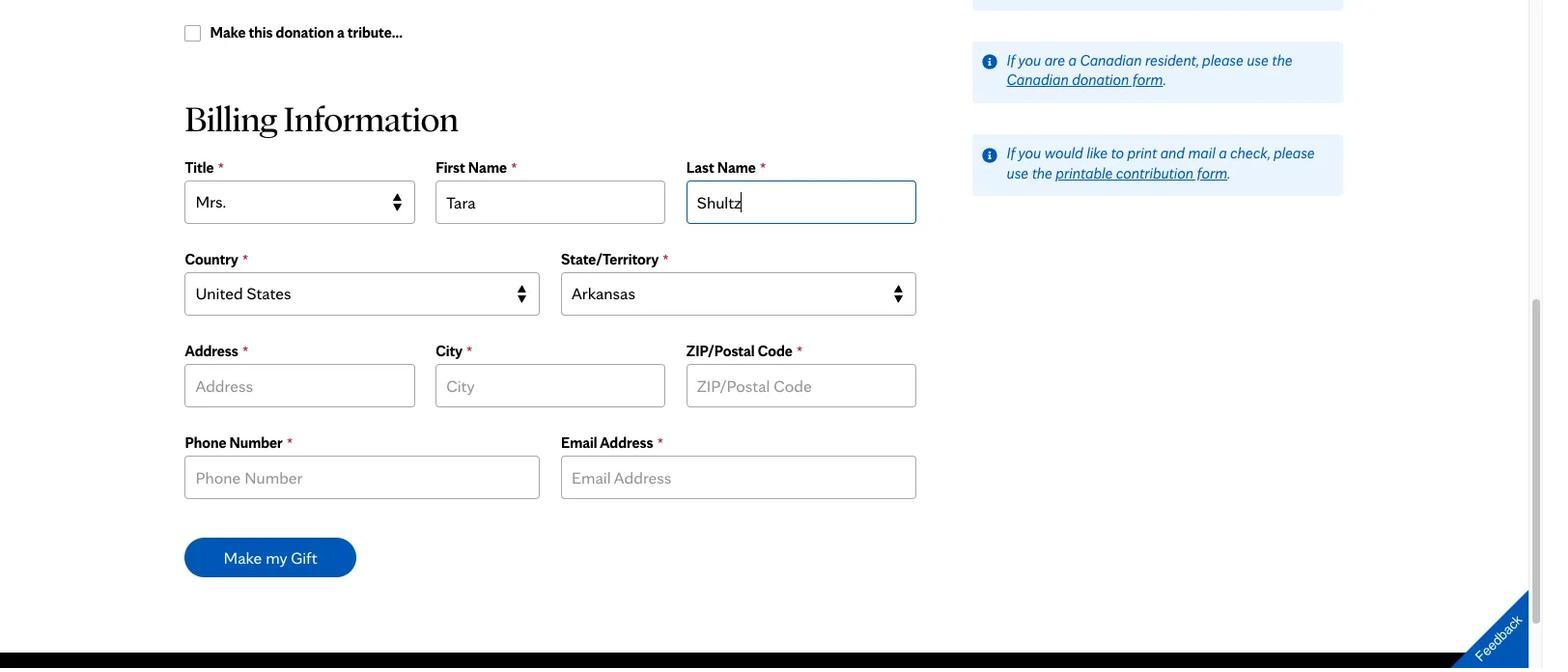 Task type: describe. For each thing, give the bounding box(es) containing it.
phone
[[185, 433, 226, 452]]

code
[[758, 342, 793, 360]]

info circle image for if you are a canadian resident, please use the
[[982, 54, 997, 70]]

make this donation a tribute...
[[210, 23, 403, 42]]

use inside if you are a canadian resident, please use the canadian donation form .
[[1247, 51, 1269, 69]]

email
[[561, 433, 598, 452]]

0 horizontal spatial canadian
[[1007, 71, 1069, 89]]

phone number
[[185, 433, 283, 452]]

feedback
[[1473, 612, 1526, 665]]

name for last name
[[717, 158, 756, 177]]

use inside if you would like to print and mail a check, please use the
[[1007, 164, 1029, 182]]

0 vertical spatial address
[[185, 342, 239, 360]]

the inside if you are a canadian resident, please use the canadian donation form .
[[1272, 51, 1293, 69]]

1 horizontal spatial address
[[600, 433, 654, 452]]

city
[[436, 342, 463, 360]]

if for if you are a canadian resident, please use the canadian donation form .
[[1007, 51, 1015, 69]]

last name
[[687, 158, 756, 177]]

if you are a canadian resident, please use the canadian donation form .
[[1007, 51, 1293, 89]]

printable contribution form .
[[1056, 164, 1231, 182]]

feedback button
[[1435, 574, 1544, 668]]

please inside if you would like to print and mail a check, please use the
[[1274, 144, 1315, 162]]

info circle image for if you would like to print and mail a check, please use the
[[982, 147, 997, 163]]

ZIP/Postal Code text field
[[687, 364, 917, 407]]

check,
[[1231, 144, 1271, 162]]

1 horizontal spatial .
[[1228, 164, 1231, 182]]

and
[[1161, 144, 1185, 162]]

you for would
[[1019, 144, 1041, 162]]

City text field
[[436, 364, 666, 407]]

zip/postal code
[[687, 342, 793, 360]]

make for make my gift
[[224, 547, 262, 568]]

first name
[[436, 158, 507, 177]]

1 horizontal spatial form
[[1197, 164, 1228, 182]]

first
[[436, 158, 465, 177]]

gift
[[291, 547, 317, 568]]

like
[[1087, 144, 1108, 162]]

the inside if you would like to print and mail a check, please use the
[[1032, 164, 1053, 182]]

last
[[687, 158, 714, 177]]

if for if you would like to print and mail a check, please use the
[[1007, 144, 1015, 162]]

Phone Number telephone field
[[185, 455, 540, 499]]

a for tribute...
[[337, 23, 345, 42]]

my
[[266, 547, 287, 568]]

name for first name
[[468, 158, 507, 177]]

donation inside if you are a canadian resident, please use the canadian donation form .
[[1072, 71, 1130, 89]]



Task type: locate. For each thing, give the bounding box(es) containing it.
info circle image left are
[[982, 54, 997, 70]]

would
[[1045, 144, 1083, 162]]

0 vertical spatial info circle image
[[982, 54, 997, 70]]

you inside if you are a canadian resident, please use the canadian donation form .
[[1019, 51, 1041, 69]]

2 horizontal spatial a
[[1219, 144, 1227, 162]]

2 if from the top
[[1007, 144, 1015, 162]]

0 vertical spatial donation
[[276, 23, 334, 42]]

1 vertical spatial make
[[224, 547, 262, 568]]

1 vertical spatial canadian
[[1007, 71, 1069, 89]]

make my gift button
[[185, 538, 356, 577]]

mail
[[1189, 144, 1216, 162]]

make left my on the bottom of page
[[224, 547, 262, 568]]

. down check, on the top of page
[[1228, 164, 1231, 182]]

you inside if you would like to print and mail a check, please use the
[[1019, 144, 1041, 162]]

if inside if you would like to print and mail a check, please use the
[[1007, 144, 1015, 162]]

canadian donation form link
[[1007, 71, 1163, 89]]

title
[[185, 158, 214, 177]]

1 if from the top
[[1007, 51, 1015, 69]]

billing information
[[185, 96, 459, 140]]

info circle image left would
[[982, 147, 997, 163]]

1 name from the left
[[468, 158, 507, 177]]

country
[[185, 250, 238, 268]]

0 vertical spatial the
[[1272, 51, 1293, 69]]

email address
[[561, 433, 654, 452]]

number
[[229, 433, 283, 452]]

print
[[1128, 144, 1157, 162]]

you left are
[[1019, 51, 1041, 69]]

use
[[1247, 51, 1269, 69], [1007, 164, 1029, 182]]

info circle image
[[982, 54, 997, 70], [982, 147, 997, 163]]

1 vertical spatial .
[[1228, 164, 1231, 182]]

printable
[[1056, 164, 1113, 182]]

resident,
[[1146, 51, 1199, 69]]

information
[[284, 96, 459, 140]]

2 name from the left
[[717, 158, 756, 177]]

name
[[468, 158, 507, 177], [717, 158, 756, 177]]

1 you from the top
[[1019, 51, 1041, 69]]

1 vertical spatial use
[[1007, 164, 1029, 182]]

0 horizontal spatial address
[[185, 342, 239, 360]]

Email Address email field
[[561, 455, 917, 499]]

.
[[1163, 71, 1167, 89], [1228, 164, 1231, 182]]

0 horizontal spatial use
[[1007, 164, 1029, 182]]

please inside if you are a canadian resident, please use the canadian donation form .
[[1203, 51, 1244, 69]]

0 vertical spatial form
[[1133, 71, 1163, 89]]

make my gift
[[224, 547, 317, 568]]

. down resident,
[[1163, 71, 1167, 89]]

0 horizontal spatial name
[[468, 158, 507, 177]]

if you would like to print and mail a check, please use the
[[1007, 144, 1315, 182]]

form down resident,
[[1133, 71, 1163, 89]]

form down mail
[[1197, 164, 1228, 182]]

1 horizontal spatial please
[[1274, 144, 1315, 162]]

make for make this donation a tribute...
[[210, 23, 246, 42]]

a inside if you would like to print and mail a check, please use the
[[1219, 144, 1227, 162]]

canadian
[[1080, 51, 1142, 69], [1007, 71, 1069, 89]]

donation
[[276, 23, 334, 42], [1072, 71, 1130, 89]]

1 vertical spatial please
[[1274, 144, 1315, 162]]

0 horizontal spatial donation
[[276, 23, 334, 42]]

if
[[1007, 51, 1015, 69], [1007, 144, 1015, 162]]

. inside if you are a canadian resident, please use the canadian donation form .
[[1163, 71, 1167, 89]]

1 vertical spatial you
[[1019, 144, 1041, 162]]

1 vertical spatial the
[[1032, 164, 1053, 182]]

1 horizontal spatial a
[[1069, 51, 1077, 69]]

contribution
[[1116, 164, 1194, 182]]

canadian down are
[[1007, 71, 1069, 89]]

0 vertical spatial .
[[1163, 71, 1167, 89]]

a inside if you are a canadian resident, please use the canadian donation form .
[[1069, 51, 1077, 69]]

this
[[249, 23, 273, 42]]

canadian up canadian donation form link
[[1080, 51, 1142, 69]]

Last Name text field
[[687, 181, 917, 224]]

donation right this
[[276, 23, 334, 42]]

if left are
[[1007, 51, 1015, 69]]

make
[[210, 23, 246, 42], [224, 547, 262, 568]]

form inside if you are a canadian resident, please use the canadian donation form .
[[1133, 71, 1163, 89]]

you
[[1019, 51, 1041, 69], [1019, 144, 1041, 162]]

donation up like
[[1072, 71, 1130, 89]]

please
[[1203, 51, 1244, 69], [1274, 144, 1315, 162]]

please right resident,
[[1203, 51, 1244, 69]]

0 horizontal spatial form
[[1133, 71, 1163, 89]]

a right mail
[[1219, 144, 1227, 162]]

address right email at bottom
[[600, 433, 654, 452]]

0 vertical spatial if
[[1007, 51, 1015, 69]]

zip/postal
[[687, 342, 755, 360]]

1 horizontal spatial use
[[1247, 51, 1269, 69]]

if inside if you are a canadian resident, please use the canadian donation form .
[[1007, 51, 1015, 69]]

use left printable at the top right
[[1007, 164, 1029, 182]]

0 horizontal spatial a
[[337, 23, 345, 42]]

1 horizontal spatial name
[[717, 158, 756, 177]]

First Name text field
[[436, 181, 666, 224]]

form
[[1133, 71, 1163, 89], [1197, 164, 1228, 182]]

2 info circle image from the top
[[982, 147, 997, 163]]

0 horizontal spatial the
[[1032, 164, 1053, 182]]

0 vertical spatial canadian
[[1080, 51, 1142, 69]]

1 vertical spatial address
[[600, 433, 654, 452]]

1 info circle image from the top
[[982, 54, 997, 70]]

you left would
[[1019, 144, 1041, 162]]

1 vertical spatial if
[[1007, 144, 1015, 162]]

a right are
[[1069, 51, 1077, 69]]

are
[[1045, 51, 1065, 69]]

address down country
[[185, 342, 239, 360]]

make left this
[[210, 23, 246, 42]]

0 vertical spatial please
[[1203, 51, 1244, 69]]

state/territory
[[561, 250, 659, 268]]

1 vertical spatial donation
[[1072, 71, 1130, 89]]

0 vertical spatial make
[[210, 23, 246, 42]]

printable contribution form link
[[1056, 164, 1228, 182]]

1 horizontal spatial donation
[[1072, 71, 1130, 89]]

a left tribute...
[[337, 23, 345, 42]]

0 horizontal spatial .
[[1163, 71, 1167, 89]]

you for are
[[1019, 51, 1041, 69]]

to
[[1111, 144, 1124, 162]]

a
[[337, 23, 345, 42], [1069, 51, 1077, 69], [1219, 144, 1227, 162]]

if left would
[[1007, 144, 1015, 162]]

2 vertical spatial a
[[1219, 144, 1227, 162]]

2 you from the top
[[1019, 144, 1041, 162]]

please right check, on the top of page
[[1274, 144, 1315, 162]]

0 vertical spatial you
[[1019, 51, 1041, 69]]

billing
[[185, 96, 278, 140]]

1 vertical spatial a
[[1069, 51, 1077, 69]]

name right last
[[717, 158, 756, 177]]

0 vertical spatial use
[[1247, 51, 1269, 69]]

1 vertical spatial info circle image
[[982, 147, 997, 163]]

a for canadian
[[1069, 51, 1077, 69]]

1 horizontal spatial canadian
[[1080, 51, 1142, 69]]

use right resident,
[[1247, 51, 1269, 69]]

0 vertical spatial a
[[337, 23, 345, 42]]

1 horizontal spatial the
[[1272, 51, 1293, 69]]

tribute...
[[348, 23, 403, 42]]

0 horizontal spatial please
[[1203, 51, 1244, 69]]

Address text field
[[185, 364, 415, 407]]

address
[[185, 342, 239, 360], [600, 433, 654, 452]]

make inside button
[[224, 547, 262, 568]]

name right first
[[468, 158, 507, 177]]

the
[[1272, 51, 1293, 69], [1032, 164, 1053, 182]]

1 vertical spatial form
[[1197, 164, 1228, 182]]



Task type: vqa. For each thing, say whether or not it's contained in the screenshot.
the top info circle 'Icon'
no



